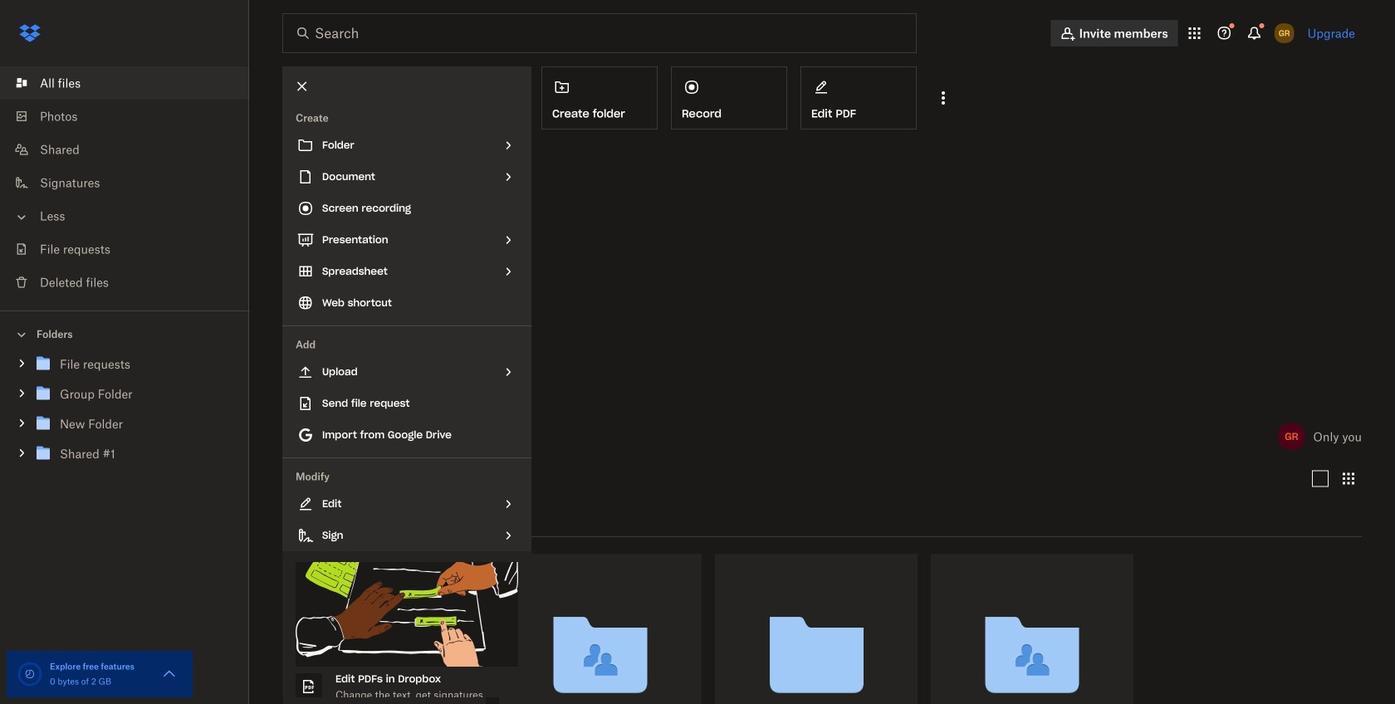 Task type: vqa. For each thing, say whether or not it's contained in the screenshot.
Less IMAGE
yes



Task type: locate. For each thing, give the bounding box(es) containing it.
group
[[0, 346, 249, 481]]

menu
[[282, 66, 532, 705]]

list item
[[0, 66, 249, 100]]

shared folder, group folder row
[[499, 554, 702, 705]]

list
[[0, 56, 249, 311]]

close image
[[288, 72, 317, 101]]

menu item
[[282, 130, 532, 161], [282, 161, 532, 193], [282, 193, 532, 224], [282, 224, 532, 256], [282, 256, 532, 287], [282, 287, 532, 319], [282, 356, 532, 388], [282, 388, 532, 420], [282, 420, 532, 451], [282, 489, 532, 520], [282, 520, 532, 552], [296, 667, 518, 705]]

folder, file requests row
[[283, 554, 486, 705]]



Task type: describe. For each thing, give the bounding box(es) containing it.
less image
[[13, 209, 30, 226]]

dropbox image
[[13, 17, 47, 50]]

shared folder, shared #1 row
[[931, 554, 1134, 705]]

folder, new folder row
[[715, 554, 918, 705]]



